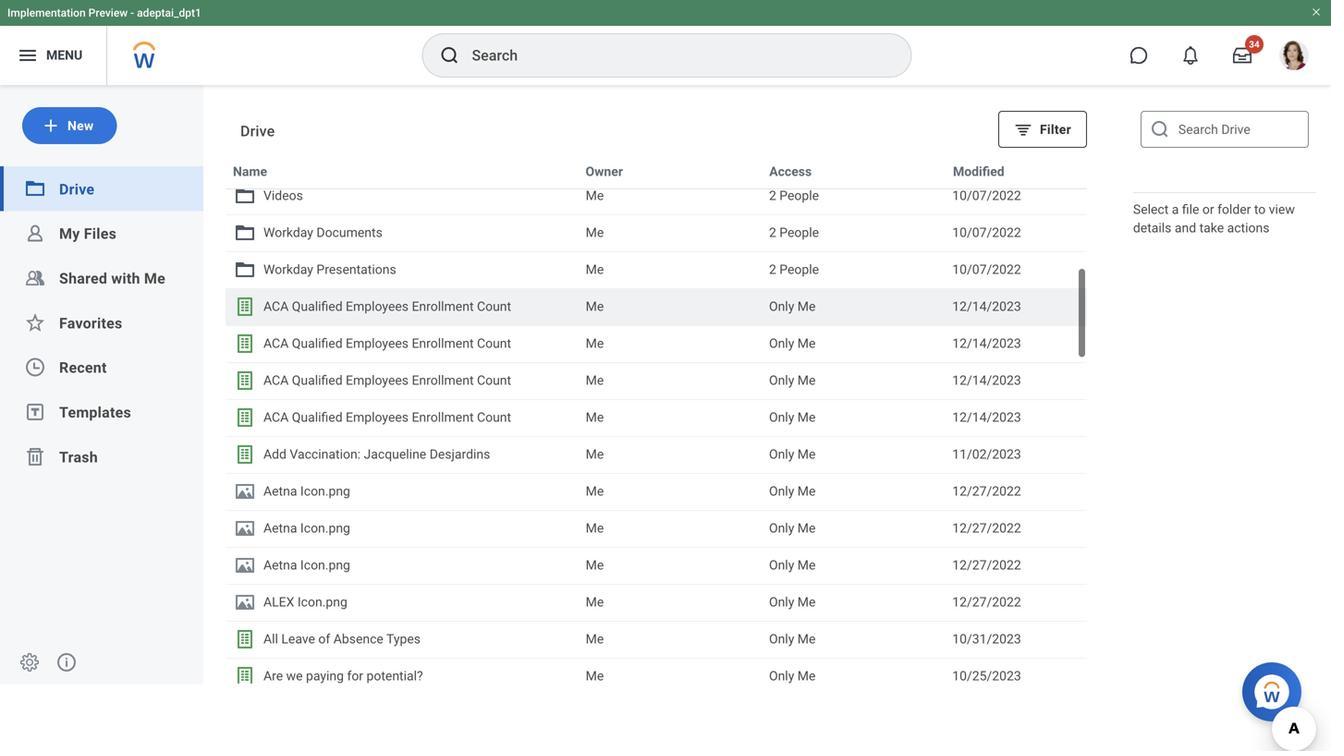 Task type: vqa. For each thing, say whether or not it's contained in the screenshot.
first 01/01/2014 from the bottom of the Contingent Worker Labor Spend II element
no



Task type: locate. For each thing, give the bounding box(es) containing it.
workday down videos at left
[[264, 225, 313, 240]]

drive right folder open icon
[[59, 181, 95, 198]]

only for 11th only me link from the bottom of the grid containing name
[[770, 299, 795, 314]]

justify image
[[17, 44, 39, 67]]

0 vertical spatial people
[[780, 188, 820, 203]]

workday for workday presentations
[[264, 262, 313, 277]]

shared with me button
[[59, 270, 166, 288]]

7 me cell from the top
[[579, 401, 762, 436]]

only for fourth only me link
[[770, 410, 795, 425]]

close environment banner image
[[1312, 6, 1323, 18]]

are
[[264, 669, 283, 684]]

folder
[[1218, 202, 1252, 217]]

1 only me from the top
[[770, 299, 816, 314]]

1 qualified from the top
[[292, 299, 343, 314]]

2 vertical spatial 2 people
[[770, 262, 820, 277]]

12/27/2022
[[953, 484, 1022, 499], [953, 521, 1022, 536], [953, 558, 1022, 573], [953, 595, 1022, 610]]

workbook image
[[234, 296, 256, 318], [234, 370, 256, 392], [234, 370, 256, 392], [234, 444, 256, 466], [234, 629, 256, 651], [234, 629, 256, 651], [234, 666, 256, 688]]

3 only from the top
[[770, 373, 795, 388]]

absence
[[334, 632, 384, 647]]

1 vertical spatial folder image
[[234, 222, 256, 244]]

8 only me from the top
[[770, 558, 816, 573]]

7 only from the top
[[770, 521, 795, 536]]

aetna icon.png link
[[234, 481, 571, 503], [234, 518, 571, 540], [234, 555, 571, 577]]

4 12/14/2023 from the top
[[953, 410, 1022, 425]]

10/07/2022 for documents
[[953, 225, 1022, 240]]

3 employees from the top
[[346, 373, 409, 388]]

1 vertical spatial 10/07/2022
[[953, 225, 1022, 240]]

1 vertical spatial 2 people
[[770, 225, 820, 240]]

0 vertical spatial 2 people link
[[770, 186, 938, 206]]

document image
[[234, 518, 256, 540], [234, 555, 256, 577], [234, 555, 256, 577], [234, 592, 256, 614], [234, 592, 256, 614]]

search image
[[439, 44, 461, 67], [1150, 118, 1172, 141]]

workday
[[264, 225, 313, 240], [264, 262, 313, 277]]

my
[[59, 225, 80, 243]]

trash image
[[24, 446, 46, 468]]

recent
[[59, 359, 107, 377]]

10/07/2022 for presentations
[[953, 262, 1022, 277]]

aca qualified employees enrollment count for 11th only me link from the bottom of the grid containing name's workbook icon
[[264, 299, 512, 314]]

2 row from the top
[[226, 178, 1088, 215]]

3 aetna from the top
[[264, 558, 297, 573]]

aca
[[264, 299, 289, 314], [264, 336, 289, 351], [264, 373, 289, 388], [264, 410, 289, 425]]

2 people for documents
[[770, 225, 820, 240]]

qualified
[[292, 299, 343, 314], [292, 336, 343, 351], [292, 373, 343, 388], [292, 410, 343, 425]]

1 vertical spatial 2 people link
[[770, 223, 938, 243]]

me cell for 11th only me link from the bottom of the grid containing name
[[579, 290, 762, 325]]

workbook image for 7th only me link from the bottom of the grid containing name
[[234, 444, 256, 466]]

2 qualified from the top
[[292, 336, 343, 351]]

2 vertical spatial people
[[780, 262, 820, 277]]

workbook image for 1st only me link from the bottom's me cell
[[234, 666, 256, 688]]

15 row from the top
[[226, 659, 1088, 696]]

0 horizontal spatial drive
[[59, 181, 95, 198]]

document image for 1st aetna icon.png link
[[234, 481, 256, 503]]

9 row from the top
[[226, 437, 1088, 474]]

access button
[[766, 161, 816, 183]]

workday presentations link
[[234, 259, 571, 281]]

alex
[[264, 595, 295, 610]]

1 aetna icon.png from the top
[[264, 484, 350, 499]]

2 employees from the top
[[346, 336, 409, 351]]

document image for alex icon.png "link"
[[234, 592, 256, 614]]

2 vertical spatial aetna icon.png
[[264, 558, 350, 573]]

4 only from the top
[[770, 410, 795, 425]]

4 aca from the top
[[264, 410, 289, 425]]

2 10/07/2022 from the top
[[953, 225, 1022, 240]]

vaccination:
[[290, 447, 361, 462]]

3 people from the top
[[780, 262, 820, 277]]

0 vertical spatial workday
[[264, 225, 313, 240]]

12 me cell from the top
[[579, 585, 762, 621]]

grid
[[226, 153, 1088, 696]]

me cell for documents's 2 people link
[[579, 216, 762, 251]]

me cell for tenth only me link from the bottom of the grid containing name
[[579, 327, 762, 362]]

new
[[68, 118, 94, 133]]

me cell for third 2 people link from the bottom
[[579, 179, 762, 214]]

7 only me from the top
[[770, 521, 816, 536]]

aca for workbook icon for tenth only me link from the bottom of the grid containing name
[[264, 336, 289, 351]]

6 only me from the top
[[770, 484, 816, 499]]

2 2 from the top
[[770, 225, 777, 240]]

me cell for third only me link
[[579, 364, 762, 399]]

12/27/2022 for 1st aetna icon.png link
[[953, 484, 1022, 499]]

actions
[[1228, 221, 1270, 236]]

all
[[264, 632, 278, 647]]

2 only me from the top
[[770, 336, 816, 351]]

10 only me from the top
[[770, 632, 816, 647]]

3 2 from the top
[[770, 262, 777, 277]]

4 aca qualified employees enrollment count from the top
[[264, 410, 512, 425]]

1 employees from the top
[[346, 299, 409, 314]]

0 vertical spatial aetna icon.png link
[[234, 481, 571, 503]]

4 row from the top
[[226, 252, 1088, 289]]

2 2 people link from the top
[[770, 223, 938, 243]]

only me for 5th only me link from the bottom
[[770, 521, 816, 536]]

4 aca qualified employees enrollment count link from the top
[[234, 407, 571, 429]]

6 only from the top
[[770, 484, 795, 499]]

me cell for 7th only me link from the bottom of the grid containing name
[[579, 437, 762, 473]]

info image
[[55, 652, 78, 674]]

3 row from the top
[[226, 215, 1088, 252]]

3 10/07/2022 from the top
[[953, 262, 1022, 277]]

videos link
[[234, 185, 571, 207]]

14 row from the top
[[226, 622, 1088, 659]]

1 workday from the top
[[264, 225, 313, 240]]

3 aca qualified employees enrollment count link from the top
[[234, 370, 571, 392]]

2 vertical spatial aetna icon.png link
[[234, 555, 571, 577]]

10/25/2023
[[953, 669, 1022, 684]]

drive button
[[59, 181, 95, 198]]

row containing workday presentations
[[226, 252, 1088, 289]]

row containing are we paying for potential?
[[226, 659, 1088, 696]]

employees for 11th only me link from the bottom of the grid containing name's workbook icon
[[346, 299, 409, 314]]

drive up name
[[240, 123, 275, 140]]

2 people from the top
[[780, 225, 820, 240]]

13 row from the top
[[226, 585, 1088, 622]]

menu banner
[[0, 0, 1332, 85]]

12/27/2022 for alex icon.png "link"
[[953, 595, 1022, 610]]

count for 11th only me link from the bottom of the grid containing name's workbook icon
[[477, 299, 512, 314]]

employees for workbook icon associated with fourth only me link
[[346, 410, 409, 425]]

2 12/14/2023 from the top
[[953, 336, 1022, 351]]

3 2 people link from the top
[[770, 260, 938, 280]]

10 me cell from the top
[[579, 511, 762, 547]]

only me for third only me link
[[770, 373, 816, 388]]

2 2 people from the top
[[770, 225, 820, 240]]

0 vertical spatial drive
[[240, 123, 275, 140]]

1 vertical spatial people
[[780, 225, 820, 240]]

only me
[[770, 299, 816, 314], [770, 336, 816, 351], [770, 373, 816, 388], [770, 410, 816, 425], [770, 447, 816, 462], [770, 484, 816, 499], [770, 521, 816, 536], [770, 558, 816, 573], [770, 595, 816, 610], [770, 632, 816, 647], [770, 669, 816, 684]]

11 me cell from the top
[[579, 548, 762, 584]]

3 aetna icon.png from the top
[[264, 558, 350, 573]]

we
[[286, 669, 303, 684]]

aca qualified employees enrollment count link for me cell associated with third only me link
[[234, 370, 571, 392]]

paying
[[306, 669, 344, 684]]

filter image
[[1015, 120, 1033, 139]]

row
[[226, 153, 1088, 190], [226, 178, 1088, 215], [226, 215, 1088, 252], [226, 252, 1088, 289], [226, 289, 1088, 326], [226, 326, 1088, 363], [226, 363, 1088, 400], [226, 400, 1088, 437], [226, 437, 1088, 474], [226, 474, 1088, 511], [226, 511, 1088, 548], [226, 548, 1088, 585], [226, 585, 1088, 622], [226, 622, 1088, 659], [226, 659, 1088, 696]]

search drive field
[[1141, 111, 1310, 148]]

2 aetna icon.png link from the top
[[234, 518, 571, 540]]

workbook image for me cell corresponding to 7th only me link from the bottom of the grid containing name
[[234, 444, 256, 466]]

qualified for workbook icon associated with fourth only me link
[[292, 410, 343, 425]]

aetna icon.png
[[264, 484, 350, 499], [264, 521, 350, 536], [264, 558, 350, 573]]

types
[[387, 632, 421, 647]]

11 only me from the top
[[770, 669, 816, 684]]

3 only me link from the top
[[770, 371, 938, 391]]

3 12/27/2022 from the top
[[953, 558, 1022, 573]]

aetna
[[264, 484, 297, 499], [264, 521, 297, 536], [264, 558, 297, 573]]

workbook image
[[234, 296, 256, 318], [234, 333, 256, 355], [234, 333, 256, 355], [234, 407, 256, 429], [234, 407, 256, 429], [234, 444, 256, 466], [234, 666, 256, 688]]

only me for 11th only me link from the bottom of the grid containing name
[[770, 299, 816, 314]]

2 only from the top
[[770, 336, 795, 351]]

me cell for fourth only me link
[[579, 401, 762, 436]]

1 aca qualified employees enrollment count link from the top
[[234, 296, 571, 318]]

or
[[1203, 202, 1215, 217]]

to
[[1255, 202, 1267, 217]]

workday for workday documents
[[264, 225, 313, 240]]

9 only from the top
[[770, 595, 795, 610]]

1 vertical spatial aetna icon.png link
[[234, 518, 571, 540]]

qualified for 11th only me link from the bottom of the grid containing name's workbook icon
[[292, 299, 343, 314]]

11 row from the top
[[226, 511, 1088, 548]]

8 me cell from the top
[[579, 437, 762, 473]]

5 row from the top
[[226, 289, 1088, 326]]

2 aetna icon.png from the top
[[264, 521, 350, 536]]

icon.png
[[301, 484, 350, 499], [301, 521, 350, 536], [301, 558, 350, 573], [298, 595, 348, 610]]

trash
[[59, 449, 98, 466]]

4 only me from the top
[[770, 410, 816, 425]]

desjardins
[[430, 447, 491, 462]]

presentations
[[317, 262, 397, 277]]

filter
[[1041, 122, 1072, 137]]

2 aca qualified employees enrollment count from the top
[[264, 336, 512, 351]]

folder open image
[[24, 178, 46, 200]]

adeptai_dpt1
[[137, 6, 202, 19]]

only me for second only me link from the bottom
[[770, 632, 816, 647]]

12/14/2023
[[953, 299, 1022, 314], [953, 336, 1022, 351], [953, 373, 1022, 388], [953, 410, 1022, 425]]

people
[[780, 188, 820, 203], [780, 225, 820, 240], [780, 262, 820, 277]]

10 row from the top
[[226, 474, 1088, 511]]

3 2 people from the top
[[770, 262, 820, 277]]

trash button
[[59, 449, 98, 466]]

2 me cell from the top
[[579, 216, 762, 251]]

add vaccination: jacqueline desjardins link
[[234, 444, 571, 466]]

me cell for ninth only me link
[[579, 585, 762, 621]]

videos
[[264, 188, 303, 203]]

folder image
[[234, 185, 256, 207], [234, 222, 256, 244]]

star image
[[24, 312, 46, 334]]

grid inside item list element
[[226, 153, 1088, 696]]

gear image
[[18, 652, 41, 674]]

plus image
[[42, 117, 60, 135]]

1 2 people from the top
[[770, 188, 820, 203]]

2 people for presentations
[[770, 262, 820, 277]]

11/02/2023
[[953, 447, 1022, 462]]

1 12/14/2023 from the top
[[953, 299, 1022, 314]]

1 vertical spatial workday
[[264, 262, 313, 277]]

5 only from the top
[[770, 447, 795, 462]]

10/07/2022
[[953, 188, 1022, 203], [953, 225, 1022, 240], [953, 262, 1022, 277]]

workbook image for me cell associated with second only me link from the bottom
[[234, 629, 256, 651]]

potential?
[[367, 669, 423, 684]]

drive
[[240, 123, 275, 140], [59, 181, 95, 198]]

2 vertical spatial 2
[[770, 262, 777, 277]]

2 people link
[[770, 186, 938, 206], [770, 223, 938, 243], [770, 260, 938, 280]]

document image for 2nd aetna icon.png link from the top
[[234, 518, 256, 540]]

6 me cell from the top
[[579, 364, 762, 399]]

2 aca from the top
[[264, 336, 289, 351]]

4 count from the top
[[477, 410, 512, 425]]

select a file or folder to view details and take actions
[[1134, 202, 1296, 236]]

2 people
[[770, 188, 820, 203], [770, 225, 820, 240], [770, 262, 820, 277]]

grid containing name
[[226, 153, 1088, 696]]

1 10/07/2022 from the top
[[953, 188, 1022, 203]]

2 aca qualified employees enrollment count link from the top
[[234, 333, 571, 355]]

3 me cell from the top
[[579, 253, 762, 288]]

workbook image for 11th only me link from the bottom of the grid containing name
[[234, 296, 256, 318]]

shared with me
[[59, 270, 166, 288]]

11 only from the top
[[770, 669, 795, 684]]

1 horizontal spatial search image
[[1150, 118, 1172, 141]]

icon.png for 2nd aetna icon.png link from the top's document image
[[301, 521, 350, 536]]

2 for documents
[[770, 225, 777, 240]]

2 vertical spatial 10/07/2022
[[953, 262, 1022, 277]]

3 enrollment from the top
[[412, 373, 474, 388]]

me
[[586, 188, 604, 203], [586, 225, 604, 240], [586, 262, 604, 277], [144, 270, 166, 288], [586, 299, 604, 314], [798, 299, 816, 314], [586, 336, 604, 351], [798, 336, 816, 351], [586, 373, 604, 388], [798, 373, 816, 388], [586, 410, 604, 425], [798, 410, 816, 425], [586, 447, 604, 462], [798, 447, 816, 462], [586, 484, 604, 499], [798, 484, 816, 499], [586, 521, 604, 536], [798, 521, 816, 536], [586, 558, 604, 573], [798, 558, 816, 573], [586, 595, 604, 610], [798, 595, 816, 610], [586, 632, 604, 647], [798, 632, 816, 647], [586, 669, 604, 684], [798, 669, 816, 684]]

1 enrollment from the top
[[412, 299, 474, 314]]

workday down workday documents
[[264, 262, 313, 277]]

6 row from the top
[[226, 326, 1088, 363]]

2
[[770, 188, 777, 203], [770, 225, 777, 240], [770, 262, 777, 277]]

me cell for 1st only me link from the bottom
[[579, 659, 762, 695]]

5 only me from the top
[[770, 447, 816, 462]]

1 vertical spatial 2
[[770, 225, 777, 240]]

folder image
[[234, 185, 256, 207], [234, 222, 256, 244], [234, 259, 256, 281], [234, 259, 256, 281]]

0 vertical spatial 10/07/2022
[[953, 188, 1022, 203]]

all leave of absence types
[[264, 632, 421, 647]]

1 vertical spatial aetna icon.png
[[264, 521, 350, 536]]

13 me cell from the top
[[579, 622, 762, 658]]

0 vertical spatial 2
[[770, 188, 777, 203]]

enrollment
[[412, 299, 474, 314], [412, 336, 474, 351], [412, 373, 474, 388], [412, 410, 474, 425]]

1 only from the top
[[770, 299, 795, 314]]

shared with me image
[[24, 267, 46, 289]]

a
[[1173, 202, 1180, 217]]

aca qualified employees enrollment count
[[264, 299, 512, 314], [264, 336, 512, 351], [264, 373, 512, 388], [264, 410, 512, 425]]

aetna icon.png for 2nd aetna icon.png link from the top's document image
[[264, 521, 350, 536]]

aca qualified employees enrollment count link
[[234, 296, 571, 318], [234, 333, 571, 355], [234, 370, 571, 392], [234, 407, 571, 429]]

1 vertical spatial aetna
[[264, 521, 297, 536]]

people for documents
[[780, 225, 820, 240]]

aetna icon.png for document image related to 3rd aetna icon.png link from the top
[[264, 558, 350, 573]]

0 vertical spatial 2 people
[[770, 188, 820, 203]]

only me for tenth only me link from the bottom of the grid containing name
[[770, 336, 816, 351]]

2 vertical spatial aetna
[[264, 558, 297, 573]]

0 vertical spatial search image
[[439, 44, 461, 67]]

2 vertical spatial 2 people link
[[770, 260, 938, 280]]

document image
[[234, 481, 256, 503], [234, 481, 256, 503], [234, 518, 256, 540]]

1 12/27/2022 from the top
[[953, 484, 1022, 499]]

workbook image for 11th only me link from the bottom of the grid containing name's me cell
[[234, 296, 256, 318]]

4 qualified from the top
[[292, 410, 343, 425]]

2 aetna from the top
[[264, 521, 297, 536]]

3 only me from the top
[[770, 373, 816, 388]]

me cell
[[579, 179, 762, 214], [579, 216, 762, 251], [579, 253, 762, 288], [579, 290, 762, 325], [579, 327, 762, 362], [579, 364, 762, 399], [579, 401, 762, 436], [579, 437, 762, 473], [579, 474, 762, 510], [579, 511, 762, 547], [579, 548, 762, 584], [579, 585, 762, 621], [579, 622, 762, 658], [579, 659, 762, 695]]

owner button
[[582, 161, 627, 183]]

8 only me link from the top
[[770, 556, 938, 576]]

workbook image for me cell associated with third only me link
[[234, 370, 256, 392]]

4 employees from the top
[[346, 410, 409, 425]]

0 vertical spatial aetna icon.png
[[264, 484, 350, 499]]

0 horizontal spatial search image
[[439, 44, 461, 67]]

employees
[[346, 299, 409, 314], [346, 336, 409, 351], [346, 373, 409, 388], [346, 410, 409, 425]]

are we paying for potential?
[[264, 669, 423, 684]]

modified
[[954, 164, 1005, 179]]

0 vertical spatial folder image
[[234, 185, 256, 207]]

aca qualified employees enrollment count link for me cell for tenth only me link from the bottom of the grid containing name
[[234, 333, 571, 355]]

only
[[770, 299, 795, 314], [770, 336, 795, 351], [770, 373, 795, 388], [770, 410, 795, 425], [770, 447, 795, 462], [770, 484, 795, 499], [770, 521, 795, 536], [770, 558, 795, 573], [770, 595, 795, 610], [770, 632, 795, 647], [770, 669, 795, 684]]

details
[[1134, 221, 1172, 236]]

add
[[264, 447, 287, 462]]

1 aca from the top
[[264, 299, 289, 314]]

1 horizontal spatial drive
[[240, 123, 275, 140]]

clock image
[[24, 357, 46, 379]]

only me link
[[770, 297, 938, 317], [770, 334, 938, 354], [770, 371, 938, 391], [770, 408, 938, 428], [770, 445, 938, 465], [770, 482, 938, 502], [770, 519, 938, 539], [770, 556, 938, 576], [770, 593, 938, 613], [770, 630, 938, 650], [770, 667, 938, 687]]

0 vertical spatial aetna
[[264, 484, 297, 499]]

icon.png inside "link"
[[298, 595, 348, 610]]

1 aca qualified employees enrollment count from the top
[[264, 299, 512, 314]]

aetna icon.png for document icon corresponding to 1st aetna icon.png link
[[264, 484, 350, 499]]

1 me cell from the top
[[579, 179, 762, 214]]

only for sixth only me link from the bottom
[[770, 484, 795, 499]]

only me for 8th only me link
[[770, 558, 816, 573]]

workday documents link
[[234, 222, 571, 244]]

count
[[477, 299, 512, 314], [477, 336, 512, 351], [477, 373, 512, 388], [477, 410, 512, 425]]

1 2 people link from the top
[[770, 186, 938, 206]]

new button
[[22, 107, 117, 144]]

aca qualified employees enrollment count link for 11th only me link from the bottom of the grid containing name's me cell
[[234, 296, 571, 318]]

favorites
[[59, 315, 123, 332]]



Task type: describe. For each thing, give the bounding box(es) containing it.
me cell for 2 people link related to presentations
[[579, 253, 762, 288]]

row containing add vaccination: jacqueline desjardins
[[226, 437, 1088, 474]]

icon.png for document image corresponding to alex icon.png "link"
[[298, 595, 348, 610]]

shared
[[59, 270, 107, 288]]

only for third only me link
[[770, 373, 795, 388]]

files
[[84, 225, 117, 243]]

only me for sixth only me link from the bottom
[[770, 484, 816, 499]]

count for workbook icon associated with fourth only me link
[[477, 410, 512, 425]]

7 row from the top
[[226, 363, 1088, 400]]

my files
[[59, 225, 117, 243]]

only for second only me link from the bottom
[[770, 632, 795, 647]]

me cell for sixth only me link from the bottom
[[579, 474, 762, 510]]

2 only me link from the top
[[770, 334, 938, 354]]

me cell for 5th only me link from the bottom
[[579, 511, 762, 547]]

favorites button
[[59, 315, 123, 332]]

12/27/2022 for 2nd aetna icon.png link from the top
[[953, 521, 1022, 536]]

workday documents
[[264, 225, 383, 240]]

profile logan mcneil image
[[1280, 41, 1310, 74]]

3 aetna icon.png link from the top
[[234, 555, 571, 577]]

4 only me link from the top
[[770, 408, 938, 428]]

workday presentations
[[264, 262, 397, 277]]

only me for 7th only me link from the bottom of the grid containing name
[[770, 447, 816, 462]]

user image
[[24, 222, 46, 245]]

menu button
[[0, 26, 107, 85]]

all leave of absence types link
[[234, 629, 571, 651]]

row containing name
[[226, 153, 1088, 190]]

implementation
[[7, 6, 86, 19]]

only for 1st only me link from the bottom
[[770, 669, 795, 684]]

name
[[233, 164, 267, 179]]

me cell for 8th only me link
[[579, 548, 762, 584]]

only for tenth only me link from the bottom of the grid containing name
[[770, 336, 795, 351]]

only me for fourth only me link
[[770, 410, 816, 425]]

2 enrollment from the top
[[412, 336, 474, 351]]

10/31/2023
[[953, 632, 1022, 647]]

qualified for workbook icon for tenth only me link from the bottom of the grid containing name
[[292, 336, 343, 351]]

drive inside item list element
[[240, 123, 275, 140]]

access
[[770, 164, 812, 179]]

aca qualified employees enrollment count for workbook icon associated with fourth only me link
[[264, 410, 512, 425]]

3 qualified from the top
[[292, 373, 343, 388]]

aetna for 2nd aetna icon.png link from the top's document image
[[264, 521, 297, 536]]

10 only me link from the top
[[770, 630, 938, 650]]

3 count from the top
[[477, 373, 512, 388]]

34 button
[[1223, 35, 1264, 76]]

menu
[[46, 48, 83, 63]]

1 people from the top
[[780, 188, 820, 203]]

row containing workday documents
[[226, 215, 1088, 252]]

preview
[[88, 6, 128, 19]]

3 12/14/2023 from the top
[[953, 373, 1022, 388]]

12/27/2022 for 3rd aetna icon.png link from the top
[[953, 558, 1022, 573]]

icon.png for document image related to 3rd aetna icon.png link from the top
[[301, 558, 350, 573]]

take
[[1200, 221, 1225, 236]]

with
[[111, 270, 140, 288]]

1 folder image from the top
[[234, 185, 256, 207]]

notifications large image
[[1182, 46, 1201, 65]]

templates button
[[59, 404, 131, 422]]

employees for workbook icon for tenth only me link from the bottom of the grid containing name
[[346, 336, 409, 351]]

recent button
[[59, 359, 107, 377]]

alex icon.png link
[[234, 592, 571, 614]]

count for workbook icon for tenth only me link from the bottom of the grid containing name
[[477, 336, 512, 351]]

of
[[319, 632, 330, 647]]

4 enrollment from the top
[[412, 410, 474, 425]]

alex icon.png
[[264, 595, 348, 610]]

3 aca from the top
[[264, 373, 289, 388]]

34
[[1250, 39, 1260, 50]]

3 aca qualified employees enrollment count from the top
[[264, 373, 512, 388]]

select
[[1134, 202, 1169, 217]]

only for 7th only me link from the bottom of the grid containing name
[[770, 447, 795, 462]]

1 vertical spatial drive
[[59, 181, 95, 198]]

11 only me link from the top
[[770, 667, 938, 687]]

templates
[[59, 404, 131, 422]]

people for presentations
[[780, 262, 820, 277]]

2 people link for documents
[[770, 223, 938, 243]]

owner
[[586, 164, 623, 179]]

implementation preview -   adeptai_dpt1
[[7, 6, 202, 19]]

Search Workday  search field
[[472, 35, 874, 76]]

only me for 1st only me link from the bottom
[[770, 669, 816, 684]]

only for ninth only me link
[[770, 595, 795, 610]]

9 only me link from the top
[[770, 593, 938, 613]]

document image for 3rd aetna icon.png link from the top
[[234, 555, 256, 577]]

1 2 from the top
[[770, 188, 777, 203]]

row containing videos
[[226, 178, 1088, 215]]

view
[[1270, 202, 1296, 217]]

-
[[131, 6, 134, 19]]

12 row from the top
[[226, 548, 1088, 585]]

2 for presentations
[[770, 262, 777, 277]]

me cell for second only me link from the bottom
[[579, 622, 762, 658]]

for
[[347, 669, 364, 684]]

jacqueline
[[364, 447, 427, 462]]

documents
[[317, 225, 383, 240]]

workbook image for 1st only me link from the bottom
[[234, 666, 256, 688]]

add vaccination: jacqueline desjardins
[[264, 447, 491, 462]]

2 people link for presentations
[[770, 260, 938, 280]]

6 only me link from the top
[[770, 482, 938, 502]]

1 aetna icon.png link from the top
[[234, 481, 571, 503]]

2 folder image from the top
[[234, 222, 256, 244]]

1 vertical spatial search image
[[1150, 118, 1172, 141]]

only for 8th only me link
[[770, 558, 795, 573]]

7 only me link from the top
[[770, 519, 938, 539]]

aca qualified employees enrollment count link for me cell corresponding to fourth only me link
[[234, 407, 571, 429]]

document image for 2nd aetna icon.png link from the top's document image
[[234, 518, 256, 540]]

1 only me link from the top
[[770, 297, 938, 317]]

my files button
[[59, 225, 117, 243]]

inbox large image
[[1234, 46, 1252, 65]]

aetna for document icon corresponding to 1st aetna icon.png link
[[264, 484, 297, 499]]

aetna for document image related to 3rd aetna icon.png link from the top
[[264, 558, 297, 573]]

file
[[1183, 202, 1200, 217]]

8 row from the top
[[226, 400, 1088, 437]]

item list element
[[203, 85, 1110, 696]]

workbook image for tenth only me link from the bottom of the grid containing name
[[234, 333, 256, 355]]

aca for 11th only me link from the bottom of the grid containing name's workbook icon
[[264, 299, 289, 314]]

leave
[[282, 632, 315, 647]]

row containing alex icon.png
[[226, 585, 1088, 622]]

5 only me link from the top
[[770, 445, 938, 465]]

only me for ninth only me link
[[770, 595, 816, 610]]

and
[[1175, 221, 1197, 236]]

icon.png for document icon corresponding to 1st aetna icon.png link
[[301, 484, 350, 499]]

filter button
[[999, 111, 1088, 148]]

search image inside 'menu' banner
[[439, 44, 461, 67]]

aca for workbook icon associated with fourth only me link
[[264, 410, 289, 425]]

row containing all leave of absence types
[[226, 622, 1088, 659]]

aca qualified employees enrollment count for workbook icon for tenth only me link from the bottom of the grid containing name
[[264, 336, 512, 351]]

workbook image for fourth only me link
[[234, 407, 256, 429]]

only for 5th only me link from the bottom
[[770, 521, 795, 536]]

are we paying for potential? link
[[234, 666, 571, 688]]



